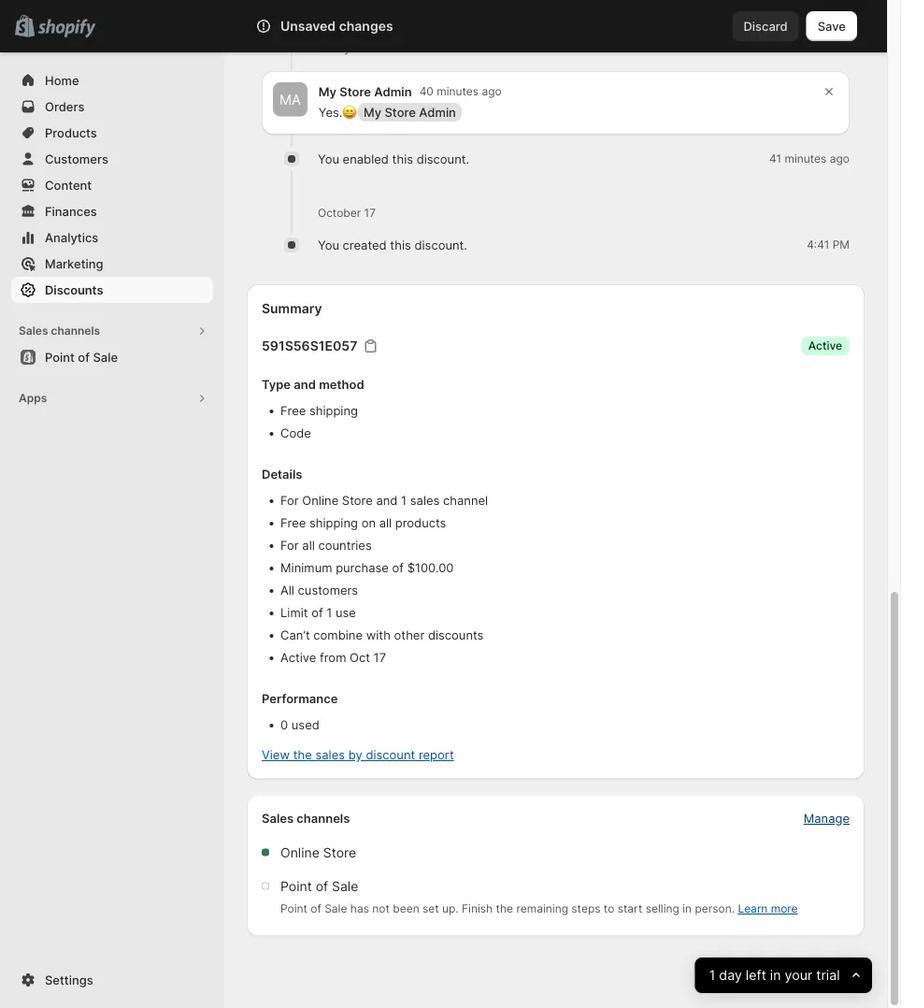 Task type: describe. For each thing, give the bounding box(es) containing it.
analytics
[[45, 230, 99, 245]]

sales channels button
[[11, 318, 213, 344]]

shopify image
[[38, 19, 96, 38]]

purchase
[[336, 561, 389, 576]]

your
[[786, 968, 813, 984]]

view the sales by discount report
[[262, 748, 454, 763]]

start
[[618, 903, 643, 916]]

sale inside button
[[93, 350, 118, 364]]

for online store and 1 sales channel free shipping on all products for all countries minimum purchase of $100.00 all customers limit of 1 use can't combine with other discounts active from oct 17
[[281, 494, 488, 666]]

delete discount button
[[703, 967, 809, 994]]

learn
[[739, 903, 768, 916]]

customers link
[[11, 146, 213, 172]]

store up has
[[323, 845, 357, 861]]

october
[[318, 207, 361, 220]]

has
[[351, 903, 369, 916]]

content
[[45, 178, 92, 192]]

free shipping code
[[281, 404, 358, 441]]

1 vertical spatial sale
[[332, 879, 359, 895]]

save for delete discount
[[828, 973, 854, 987]]

17 inside 'for online store and 1 sales channel free shipping on all products for all countries minimum purchase of $100.00 all customers limit of 1 use can't combine with other discounts active from oct 17'
[[374, 651, 386, 666]]

search button
[[225, 11, 733, 41]]

orders
[[45, 99, 85, 114]]

can't
[[281, 629, 310, 643]]

set
[[423, 903, 439, 916]]

today
[[318, 42, 350, 56]]

customers
[[45, 152, 108, 166]]

report
[[419, 748, 454, 763]]

0 horizontal spatial 1
[[327, 606, 332, 621]]

view the sales by discount report link
[[262, 748, 454, 763]]

settings
[[45, 973, 93, 987]]

products
[[396, 516, 447, 531]]

finish
[[462, 903, 493, 916]]

0 horizontal spatial and
[[294, 378, 316, 392]]

0 horizontal spatial sales
[[316, 748, 345, 763]]

this for created
[[390, 238, 411, 253]]

delete discount
[[714, 973, 798, 987]]

1 inside 1 day left in your trial dropdown button
[[710, 968, 716, 984]]

41 minutes ago
[[770, 152, 850, 166]]

1 day left in your trial
[[710, 968, 841, 984]]

remaining
[[517, 903, 569, 916]]

marketing
[[45, 256, 103, 271]]

discounts
[[45, 283, 103, 297]]

sales inside 'for online store and 1 sales channel free shipping on all products for all countries minimum purchase of $100.00 all customers limit of 1 use can't combine with other discounts active from oct 17'
[[410, 494, 440, 508]]

home link
[[11, 67, 213, 94]]

manage
[[804, 812, 850, 827]]

1 horizontal spatial my
[[364, 105, 382, 120]]

0 vertical spatial 17
[[364, 207, 376, 220]]

1 vertical spatial point
[[281, 879, 312, 895]]

1 horizontal spatial 1
[[401, 494, 407, 508]]

unsaved changes
[[281, 18, 394, 34]]

1 horizontal spatial the
[[496, 903, 514, 916]]

1 vertical spatial admin
[[419, 105, 456, 120]]

day
[[720, 968, 743, 984]]

1 horizontal spatial ago
[[831, 152, 850, 166]]

unsaved
[[281, 18, 336, 34]]

analytics link
[[11, 225, 213, 251]]

selling
[[646, 903, 680, 916]]

marketing link
[[11, 251, 213, 277]]

other
[[394, 629, 425, 643]]

you enabled this discount.
[[318, 152, 470, 166]]

of down online store
[[316, 879, 328, 895]]

sales inside sales channels button
[[19, 324, 48, 338]]

search
[[255, 19, 295, 33]]

products
[[45, 125, 97, 140]]

october 17
[[318, 207, 376, 220]]

yes.😄
[[319, 105, 355, 120]]

1 horizontal spatial all
[[380, 516, 392, 531]]

shipping inside free shipping code
[[310, 404, 358, 419]]

from
[[320, 651, 347, 666]]

used
[[292, 718, 320, 733]]

1 day left in your trial button
[[696, 958, 873, 994]]

use
[[336, 606, 356, 621]]

point of sale link
[[11, 344, 213, 370]]

0 horizontal spatial all
[[303, 539, 315, 553]]

0 vertical spatial the
[[293, 748, 312, 763]]

on
[[362, 516, 376, 531]]

point of sale inside button
[[45, 350, 118, 364]]

summary
[[262, 301, 322, 317]]

minimum
[[281, 561, 333, 576]]

up.
[[443, 903, 459, 916]]

type and method
[[262, 378, 365, 392]]

person.
[[696, 903, 735, 916]]

channels inside sales channels button
[[51, 324, 100, 338]]

online store
[[281, 845, 357, 861]]

0 vertical spatial admin
[[374, 85, 412, 99]]

home
[[45, 73, 79, 87]]

enabled
[[343, 152, 389, 166]]

1 vertical spatial sales channels
[[262, 812, 350, 827]]

online inside 'for online store and 1 sales channel free shipping on all products for all countries minimum purchase of $100.00 all customers limit of 1 use can't combine with other discounts active from oct 17'
[[303, 494, 339, 508]]

content link
[[11, 172, 213, 198]]

in inside 1 day left in your trial dropdown button
[[771, 968, 782, 984]]

products link
[[11, 120, 213, 146]]

created
[[343, 238, 387, 253]]

method
[[319, 378, 365, 392]]

1 horizontal spatial point of sale
[[281, 879, 359, 895]]

1 vertical spatial minutes
[[785, 152, 827, 166]]

discounts link
[[11, 277, 213, 303]]

discount inside button
[[752, 973, 798, 987]]

ago inside my store admin 40 minutes ago yes.😄 my store admin
[[482, 85, 502, 99]]

this for enabled
[[393, 152, 414, 166]]

manage button
[[793, 806, 862, 833]]

2 for from the top
[[281, 539, 299, 553]]

type
[[262, 378, 291, 392]]

steps
[[572, 903, 601, 916]]



Task type: vqa. For each thing, say whether or not it's contained in the screenshot.
day
yes



Task type: locate. For each thing, give the bounding box(es) containing it.
0 horizontal spatial my
[[319, 85, 337, 99]]

code
[[281, 427, 311, 441]]

and
[[294, 378, 316, 392], [376, 494, 398, 508]]

sales
[[19, 324, 48, 338], [262, 812, 294, 827]]

1 vertical spatial discount
[[752, 973, 798, 987]]

0 vertical spatial for
[[281, 494, 299, 508]]

0 horizontal spatial admin
[[374, 85, 412, 99]]

1 vertical spatial you
[[318, 238, 340, 253]]

0 horizontal spatial minutes
[[437, 85, 479, 99]]

admin down '40'
[[419, 105, 456, 120]]

1 vertical spatial and
[[376, 494, 398, 508]]

store
[[340, 85, 371, 99], [385, 105, 416, 120], [342, 494, 373, 508], [323, 845, 357, 861]]

41
[[770, 152, 782, 166]]

1 horizontal spatial active
[[809, 340, 843, 353]]

sales up online store
[[262, 812, 294, 827]]

sale left has
[[325, 903, 348, 916]]

sales channels up online store
[[262, 812, 350, 827]]

sales up products
[[410, 494, 440, 508]]

save right your on the bottom right
[[828, 973, 854, 987]]

shipping
[[310, 404, 358, 419], [310, 516, 358, 531]]

1
[[401, 494, 407, 508], [327, 606, 332, 621], [710, 968, 716, 984]]

minutes
[[437, 85, 479, 99], [785, 152, 827, 166]]

1 vertical spatial sales
[[262, 812, 294, 827]]

17 right october
[[364, 207, 376, 220]]

0 vertical spatial active
[[809, 340, 843, 353]]

sales channels
[[19, 324, 100, 338], [262, 812, 350, 827]]

sales
[[410, 494, 440, 508], [316, 748, 345, 763]]

1 horizontal spatial and
[[376, 494, 398, 508]]

0 horizontal spatial ago
[[482, 85, 502, 99]]

0 horizontal spatial active
[[281, 651, 317, 666]]

ago
[[482, 85, 502, 99], [831, 152, 850, 166]]

store up on
[[342, 494, 373, 508]]

point inside button
[[45, 350, 75, 364]]

sales left by
[[316, 748, 345, 763]]

all up minimum
[[303, 539, 315, 553]]

4:41
[[808, 239, 830, 252]]

point of sale down sales channels button
[[45, 350, 118, 364]]

1 you from the top
[[318, 152, 340, 166]]

0 vertical spatial this
[[393, 152, 414, 166]]

0 horizontal spatial sales
[[19, 324, 48, 338]]

0 vertical spatial ago
[[482, 85, 502, 99]]

minutes right 41
[[785, 152, 827, 166]]

oct
[[350, 651, 370, 666]]

point of sale down online store
[[281, 879, 359, 895]]

been
[[393, 903, 420, 916]]

of left has
[[311, 903, 322, 916]]

performance
[[262, 692, 338, 707]]

all
[[281, 584, 295, 598]]

2 you from the top
[[318, 238, 340, 253]]

1 vertical spatial point of sale
[[281, 879, 359, 895]]

1 left use
[[327, 606, 332, 621]]

shipping down method
[[310, 404, 358, 419]]

free inside free shipping code
[[281, 404, 306, 419]]

1 horizontal spatial sales
[[410, 494, 440, 508]]

channel
[[443, 494, 488, 508]]

save button right your on the bottom right
[[817, 967, 865, 994]]

my right yes.😄
[[364, 105, 382, 120]]

learn more link
[[739, 903, 799, 916]]

1 vertical spatial all
[[303, 539, 315, 553]]

0 vertical spatial free
[[281, 404, 306, 419]]

0 horizontal spatial sales channels
[[19, 324, 100, 338]]

trial
[[817, 968, 841, 984]]

to
[[604, 903, 615, 916]]

you created this discount.
[[318, 238, 468, 253]]

shipping inside 'for online store and 1 sales channel free shipping on all products for all countries minimum purchase of $100.00 all customers limit of 1 use can't combine with other discounts active from oct 17'
[[310, 516, 358, 531]]

point of sale button
[[0, 344, 225, 370]]

1 left day
[[710, 968, 716, 984]]

and up products
[[376, 494, 398, 508]]

0 vertical spatial point of sale
[[45, 350, 118, 364]]

admin up my store admin link
[[374, 85, 412, 99]]

1 vertical spatial my
[[364, 105, 382, 120]]

pm
[[833, 239, 850, 252]]

you
[[318, 152, 340, 166], [318, 238, 340, 253]]

left
[[747, 968, 767, 984]]

free inside 'for online store and 1 sales channel free shipping on all products for all countries minimum purchase of $100.00 all customers limit of 1 use can't combine with other discounts active from oct 17'
[[281, 516, 306, 531]]

sale up has
[[332, 879, 359, 895]]

delete
[[714, 973, 749, 987]]

combine
[[314, 629, 363, 643]]

1 vertical spatial ago
[[831, 152, 850, 166]]

discard button
[[733, 11, 800, 41]]

0 vertical spatial and
[[294, 378, 316, 392]]

0 vertical spatial channels
[[51, 324, 100, 338]]

ago right 41
[[831, 152, 850, 166]]

0 vertical spatial minutes
[[437, 85, 479, 99]]

of left the $100.00
[[392, 561, 404, 576]]

this right created
[[390, 238, 411, 253]]

discounts
[[428, 629, 484, 643]]

0 vertical spatial point
[[45, 350, 75, 364]]

free up code
[[281, 404, 306, 419]]

store up yes.😄
[[340, 85, 371, 99]]

0 vertical spatial sales
[[19, 324, 48, 338]]

save for discard
[[818, 19, 847, 33]]

store inside 'for online store and 1 sales channel free shipping on all products for all countries minimum purchase of $100.00 all customers limit of 1 use can't combine with other discounts active from oct 17'
[[342, 494, 373, 508]]

my store admin 40 minutes ago yes.😄 my store admin
[[319, 85, 502, 120]]

1 vertical spatial online
[[281, 845, 320, 861]]

591s56s1e057
[[262, 339, 358, 355]]

1 vertical spatial in
[[771, 968, 782, 984]]

by
[[349, 748, 363, 763]]

1 horizontal spatial minutes
[[785, 152, 827, 166]]

1 vertical spatial active
[[281, 651, 317, 666]]

save button right discard button
[[807, 11, 858, 41]]

1 vertical spatial shipping
[[310, 516, 358, 531]]

changes
[[339, 18, 394, 34]]

1 vertical spatial save button
[[817, 967, 865, 994]]

point
[[45, 350, 75, 364], [281, 879, 312, 895], [281, 903, 308, 916]]

all right on
[[380, 516, 392, 531]]

my store admin link
[[358, 103, 462, 122]]

in
[[683, 903, 692, 916], [771, 968, 782, 984]]

you left enabled
[[318, 152, 340, 166]]

2 horizontal spatial 1
[[710, 968, 716, 984]]

0 vertical spatial in
[[683, 903, 692, 916]]

save right the discard
[[818, 19, 847, 33]]

the right 'finish'
[[496, 903, 514, 916]]

2 shipping from the top
[[310, 516, 358, 531]]

0 vertical spatial save button
[[807, 11, 858, 41]]

0 vertical spatial my
[[319, 85, 337, 99]]

1 horizontal spatial in
[[771, 968, 782, 984]]

orders link
[[11, 94, 213, 120]]

for down details
[[281, 494, 299, 508]]

1 vertical spatial this
[[390, 238, 411, 253]]

17 right "oct"
[[374, 651, 386, 666]]

discount. right created
[[415, 238, 468, 253]]

$100.00
[[408, 561, 454, 576]]

apps
[[19, 392, 47, 405]]

1 vertical spatial 17
[[374, 651, 386, 666]]

0 vertical spatial save
[[818, 19, 847, 33]]

this right enabled
[[393, 152, 414, 166]]

point of sale
[[45, 350, 118, 364], [281, 879, 359, 895]]

2 vertical spatial 1
[[710, 968, 716, 984]]

save button for delete discount
[[817, 967, 865, 994]]

not
[[373, 903, 390, 916]]

sales channels inside button
[[19, 324, 100, 338]]

my up yes.😄
[[319, 85, 337, 99]]

0 horizontal spatial channels
[[51, 324, 100, 338]]

1 horizontal spatial sales
[[262, 812, 294, 827]]

1 for from the top
[[281, 494, 299, 508]]

point of sale has not been set up. finish the remaining steps to start selling in person. learn more
[[281, 903, 799, 916]]

customers
[[298, 584, 358, 598]]

0 vertical spatial sales channels
[[19, 324, 100, 338]]

1 vertical spatial 1
[[327, 606, 332, 621]]

active inside 'for online store and 1 sales channel free shipping on all products for all countries minimum purchase of $100.00 all customers limit of 1 use can't combine with other discounts active from oct 17'
[[281, 651, 317, 666]]

avatar with initials m a image
[[273, 83, 308, 117]]

for up minimum
[[281, 539, 299, 553]]

1 horizontal spatial admin
[[419, 105, 456, 120]]

of down sales channels button
[[78, 350, 90, 364]]

channels up online store
[[297, 812, 350, 827]]

1 free from the top
[[281, 404, 306, 419]]

channels down discounts
[[51, 324, 100, 338]]

sale down sales channels button
[[93, 350, 118, 364]]

details
[[262, 468, 303, 482]]

1 vertical spatial free
[[281, 516, 306, 531]]

discount.
[[417, 152, 470, 166], [415, 238, 468, 253]]

finances link
[[11, 198, 213, 225]]

you for you enabled this discount.
[[318, 152, 340, 166]]

0 horizontal spatial in
[[683, 903, 692, 916]]

0 vertical spatial sales
[[410, 494, 440, 508]]

40
[[420, 85, 434, 99]]

free
[[281, 404, 306, 419], [281, 516, 306, 531]]

discount. down my store admin link
[[417, 152, 470, 166]]

in right left
[[771, 968, 782, 984]]

2 free from the top
[[281, 516, 306, 531]]

0
[[281, 718, 288, 733]]

of inside button
[[78, 350, 90, 364]]

discard
[[744, 19, 788, 33]]

ago right '40'
[[482, 85, 502, 99]]

1 vertical spatial sales
[[316, 748, 345, 763]]

1 vertical spatial for
[[281, 539, 299, 553]]

1 vertical spatial the
[[496, 903, 514, 916]]

0 vertical spatial all
[[380, 516, 392, 531]]

store up the you enabled this discount.
[[385, 105, 416, 120]]

sales down discounts
[[19, 324, 48, 338]]

0 horizontal spatial the
[[293, 748, 312, 763]]

0 vertical spatial discount.
[[417, 152, 470, 166]]

0 vertical spatial online
[[303, 494, 339, 508]]

0 vertical spatial shipping
[[310, 404, 358, 419]]

you down october
[[318, 238, 340, 253]]

0 vertical spatial sale
[[93, 350, 118, 364]]

1 horizontal spatial discount
[[752, 973, 798, 987]]

discount. for you enabled this discount.
[[417, 152, 470, 166]]

my
[[319, 85, 337, 99], [364, 105, 382, 120]]

settings link
[[11, 967, 213, 994]]

and right type
[[294, 378, 316, 392]]

of
[[78, 350, 90, 364], [392, 561, 404, 576], [312, 606, 323, 621], [316, 879, 328, 895], [311, 903, 322, 916]]

sales channels down discounts
[[19, 324, 100, 338]]

0 horizontal spatial point of sale
[[45, 350, 118, 364]]

in right selling
[[683, 903, 692, 916]]

save button
[[807, 11, 858, 41], [817, 967, 865, 994]]

1 vertical spatial channels
[[297, 812, 350, 827]]

more
[[772, 903, 799, 916]]

minutes inside my store admin 40 minutes ago yes.😄 my store admin
[[437, 85, 479, 99]]

shipping up countries
[[310, 516, 358, 531]]

2 vertical spatial sale
[[325, 903, 348, 916]]

minutes right '40'
[[437, 85, 479, 99]]

1 horizontal spatial sales channels
[[262, 812, 350, 827]]

active
[[809, 340, 843, 353], [281, 651, 317, 666]]

0 vertical spatial discount
[[366, 748, 416, 763]]

1 vertical spatial discount.
[[415, 238, 468, 253]]

0 vertical spatial 1
[[401, 494, 407, 508]]

0 horizontal spatial discount
[[366, 748, 416, 763]]

save button for discard
[[807, 11, 858, 41]]

0 vertical spatial you
[[318, 152, 340, 166]]

1 shipping from the top
[[310, 404, 358, 419]]

1 vertical spatial save
[[828, 973, 854, 987]]

1 horizontal spatial channels
[[297, 812, 350, 827]]

admin
[[374, 85, 412, 99], [419, 105, 456, 120]]

you for you created this discount.
[[318, 238, 340, 253]]

0 used
[[281, 718, 320, 733]]

the right view
[[293, 748, 312, 763]]

and inside 'for online store and 1 sales channel free shipping on all products for all countries minimum purchase of $100.00 all customers limit of 1 use can't combine with other discounts active from oct 17'
[[376, 494, 398, 508]]

2 vertical spatial point
[[281, 903, 308, 916]]

countries
[[319, 539, 372, 553]]

free up minimum
[[281, 516, 306, 531]]

discount. for you created this discount.
[[415, 238, 468, 253]]

of right limit
[[312, 606, 323, 621]]

view
[[262, 748, 290, 763]]

channels
[[51, 324, 100, 338], [297, 812, 350, 827]]

1 up products
[[401, 494, 407, 508]]

17
[[364, 207, 376, 220], [374, 651, 386, 666]]



